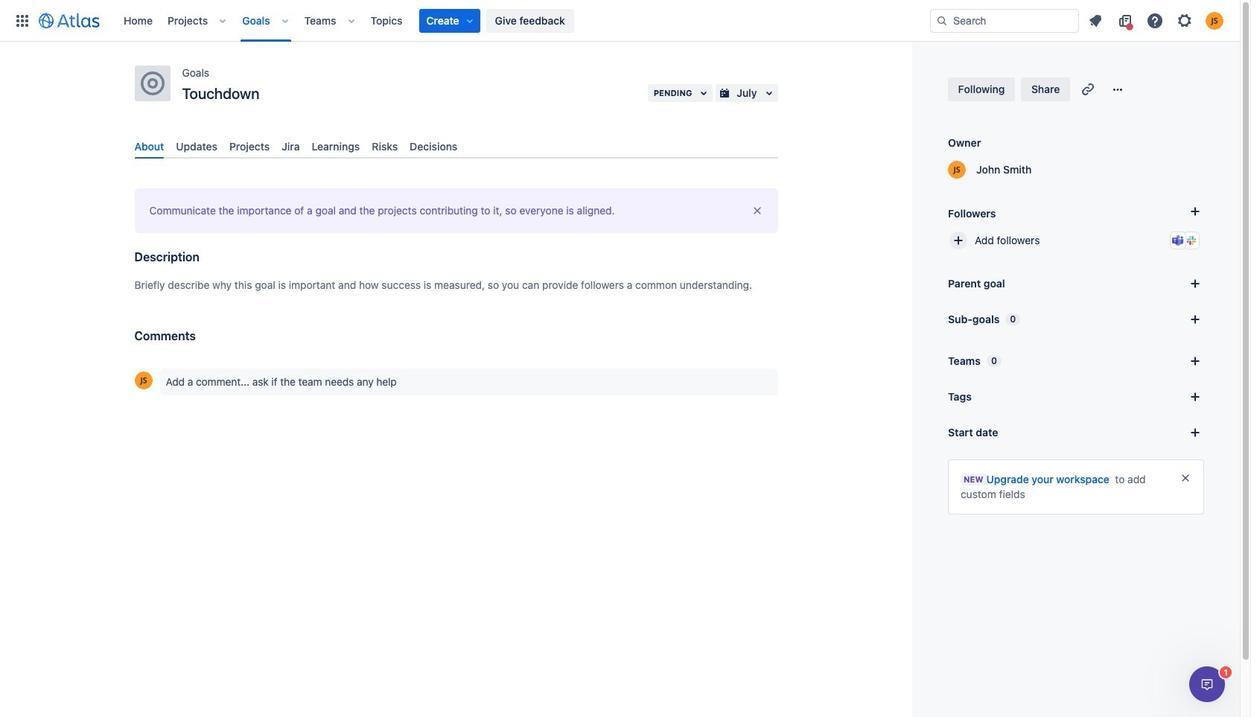 Task type: locate. For each thing, give the bounding box(es) containing it.
search image
[[937, 15, 949, 26]]

None search field
[[931, 9, 1080, 32]]

account image
[[1206, 12, 1224, 29]]

banner
[[0, 0, 1241, 42]]

help image
[[1147, 12, 1165, 29]]

top element
[[9, 0, 931, 41]]

add tag image
[[1187, 388, 1205, 406]]

dialog
[[1190, 667, 1226, 703]]

settings image
[[1177, 12, 1194, 29]]

set start date image
[[1187, 424, 1205, 442]]

msteams logo showing  channels are connected to this goal image
[[1173, 235, 1185, 247]]

tab list
[[129, 134, 784, 159]]



Task type: vqa. For each thing, say whether or not it's contained in the screenshot.
:tada: Image
no



Task type: describe. For each thing, give the bounding box(es) containing it.
more icon image
[[1110, 80, 1128, 98]]

goal icon image
[[140, 72, 164, 95]]

add a follower image
[[1187, 203, 1205, 221]]

slack logo showing nan channels are connected to this goal image
[[1186, 235, 1198, 247]]

add follower image
[[950, 232, 968, 250]]

close banner image
[[751, 205, 763, 217]]

Search field
[[931, 9, 1080, 32]]

notifications image
[[1087, 12, 1105, 29]]

close banner image
[[1180, 472, 1192, 484]]

add team image
[[1187, 352, 1205, 370]]

switch to... image
[[13, 12, 31, 29]]



